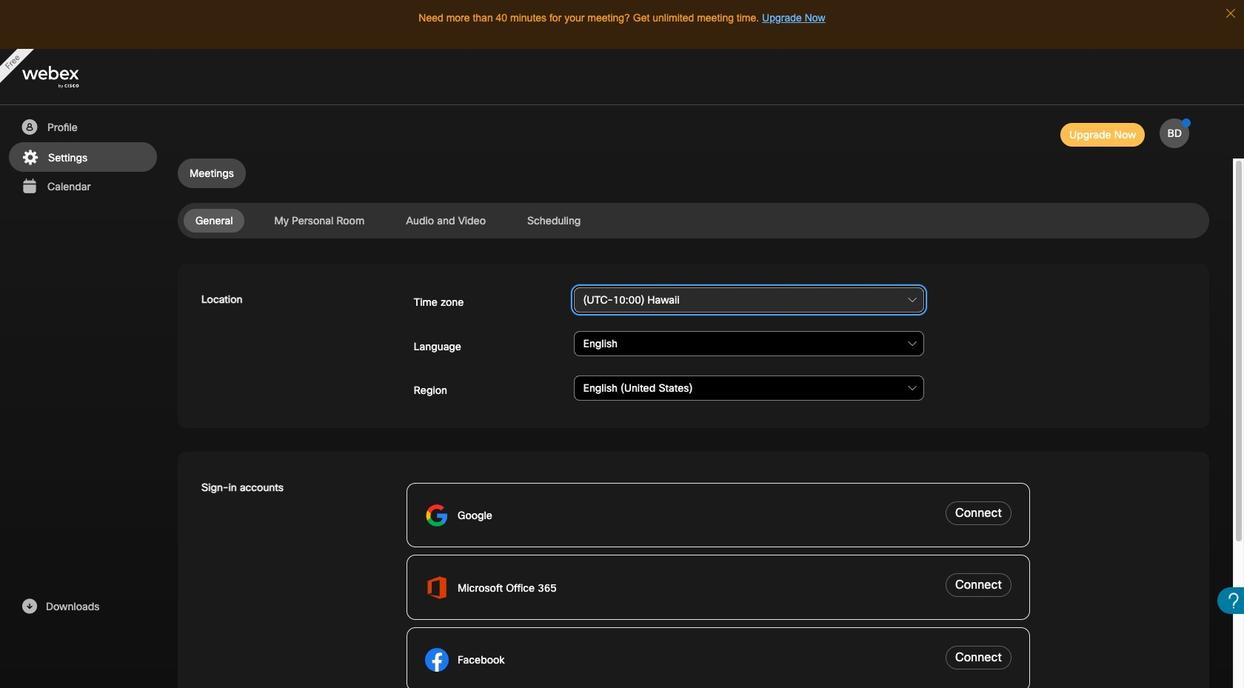 Task type: describe. For each thing, give the bounding box(es) containing it.
mds settings_filled image
[[21, 149, 39, 167]]

2 tab list from the top
[[178, 209, 1210, 233]]

cisco webex image
[[22, 66, 111, 88]]

mds content download_filled image
[[20, 598, 39, 616]]

1 tab list from the top
[[178, 159, 1210, 188]]



Task type: locate. For each thing, give the bounding box(es) containing it.
None text field
[[574, 287, 925, 313], [574, 375, 925, 401], [574, 287, 925, 313], [574, 375, 925, 401]]

banner
[[0, 49, 1244, 105]]

mds meetings_filled image
[[20, 178, 39, 196]]

0 vertical spatial tab list
[[178, 159, 1210, 188]]

mds people circle_filled image
[[20, 119, 39, 136]]

tab list
[[178, 159, 1210, 188], [178, 209, 1210, 233]]

1 vertical spatial tab list
[[178, 209, 1210, 233]]

None text field
[[574, 331, 925, 357]]



